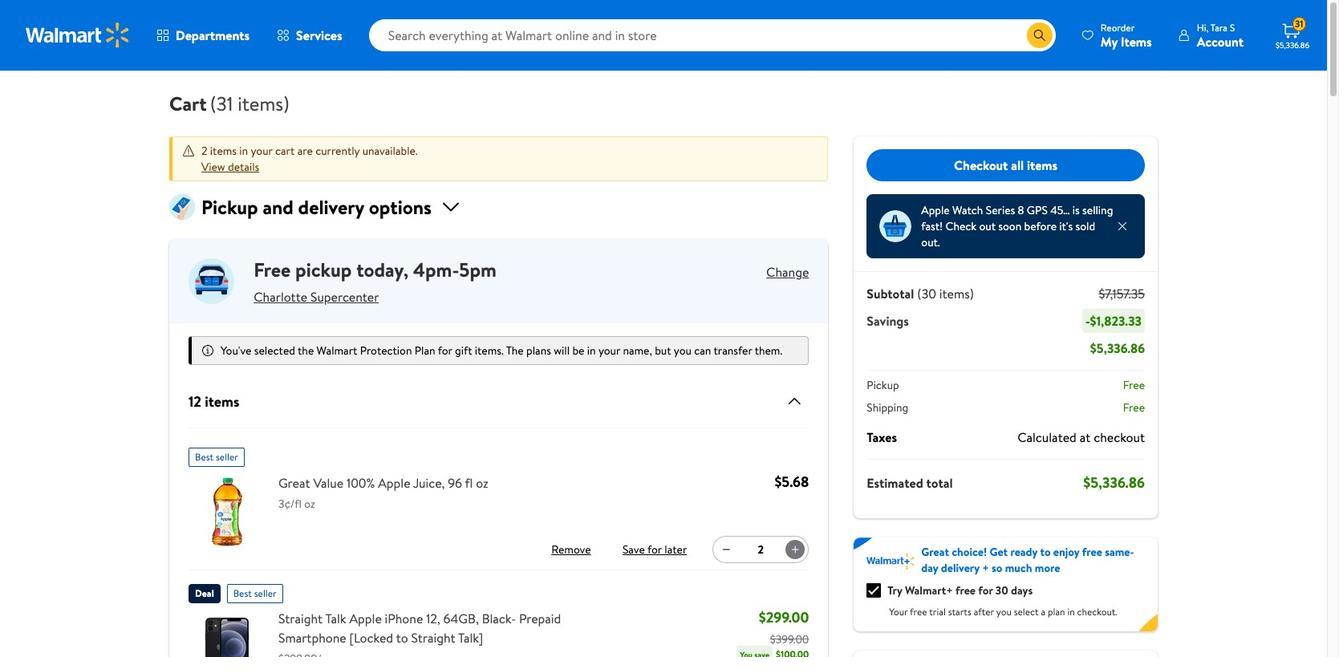 Task type: describe. For each thing, give the bounding box(es) containing it.
items) for subtotal (30 items)
[[940, 285, 974, 303]]

walmart plus image
[[867, 554, 915, 570]]

30
[[996, 583, 1008, 599]]

you've selected the walmart protection plan for gift items. the plans will be in your name, but you can transfer them. alert
[[189, 336, 809, 365]]

try
[[888, 583, 902, 599]]

1 vertical spatial oz
[[304, 496, 315, 512]]

decrease quantity great value 100% apple juice, 96 fl oz, current quantity 2 image
[[720, 543, 733, 556]]

1 horizontal spatial oz
[[476, 474, 488, 492]]

$5.68
[[775, 472, 809, 492]]

for inside banner
[[978, 583, 993, 599]]

in inside banner
[[1068, 605, 1075, 619]]

great value 100% apple juice, 96 fl oz 3¢/fl oz
[[278, 474, 488, 512]]

at
[[1080, 429, 1091, 446]]

1 horizontal spatial you
[[997, 605, 1012, 619]]

unavailable.
[[362, 143, 418, 159]]

supercenter
[[311, 288, 379, 306]]

talk]
[[458, 629, 483, 647]]

pickup and delivery options
[[201, 193, 432, 221]]

2 for 2 items in your cart are currently unavailable. view details
[[201, 143, 207, 159]]

2 for 2
[[758, 542, 764, 558]]

$299.00
[[759, 607, 809, 628]]

best seller alert
[[189, 441, 245, 467]]

checkout
[[1094, 429, 1145, 446]]

today,
[[356, 256, 408, 283]]

100%
[[347, 474, 375, 492]]

gift
[[455, 343, 472, 359]]

the
[[298, 343, 314, 359]]

value
[[313, 474, 344, 492]]

remove button
[[546, 537, 597, 563]]

0 horizontal spatial straight
[[278, 610, 323, 628]]

check
[[946, 218, 977, 234]]

your
[[889, 605, 908, 619]]

get
[[990, 544, 1008, 560]]

same-
[[1105, 544, 1134, 560]]

for inside button
[[648, 542, 662, 558]]

delivery inside great choice! get ready to enjoy free same- day delivery + so much more
[[941, 560, 980, 576]]

gps
[[1027, 202, 1048, 218]]

apple inside the apple watch series 8 gps 45... is selling fast! check out soon before it's sold out.
[[922, 202, 950, 218]]

96
[[448, 474, 462, 492]]

walmart+
[[905, 583, 953, 599]]

12 items
[[189, 391, 239, 411]]

prepaid
[[519, 610, 561, 628]]

options
[[369, 193, 432, 221]]

12,
[[426, 610, 440, 628]]

estimated total
[[867, 474, 953, 492]]

great value 100% apple juice, 96 fl oz link
[[278, 473, 491, 493]]

savings
[[867, 312, 909, 330]]

0 vertical spatial delivery
[[298, 193, 364, 221]]

checkout
[[954, 156, 1008, 174]]

plan
[[415, 343, 435, 359]]

-$1,823.33
[[1085, 312, 1142, 330]]

view
[[201, 159, 225, 175]]

items
[[1121, 33, 1152, 50]]

much
[[1005, 560, 1032, 576]]

pickup for pickup and delivery options
[[201, 193, 258, 221]]

out
[[979, 218, 996, 234]]

services button
[[263, 16, 356, 55]]

apple inside great value 100% apple juice, 96 fl oz 3¢/fl oz
[[378, 474, 411, 492]]

save for later button
[[619, 537, 690, 563]]

great for choice!
[[922, 544, 949, 560]]

select
[[1014, 605, 1039, 619]]

walmart
[[317, 343, 357, 359]]

selling
[[1083, 202, 1113, 218]]

be
[[572, 343, 585, 359]]

charlotte supercenter
[[254, 288, 379, 306]]

0 vertical spatial $5,336.86
[[1276, 39, 1310, 51]]

plan
[[1048, 605, 1065, 619]]

subtotal
[[867, 285, 914, 303]]

search icon image
[[1033, 29, 1046, 42]]

$299.00 $399.00
[[759, 607, 809, 648]]

out.
[[922, 234, 940, 250]]

taxes
[[867, 429, 897, 446]]

can
[[694, 343, 711, 359]]

hi,
[[1197, 20, 1209, 34]]

you've
[[221, 343, 252, 359]]

estimated
[[867, 474, 923, 492]]

less than x qty image
[[880, 210, 912, 242]]

cart
[[169, 90, 207, 117]]

are
[[297, 143, 313, 159]]

great value 100% apple juice, 96 fl oz, 3¢/fl oz, 2 in cart image
[[189, 473, 266, 550]]

items for 12 items
[[205, 391, 239, 411]]

details
[[228, 159, 259, 175]]

day
[[922, 560, 938, 576]]

1 vertical spatial best
[[233, 587, 252, 600]]

2 vertical spatial $5,336.86
[[1084, 473, 1145, 493]]

great for value
[[278, 474, 310, 492]]

remove
[[551, 542, 591, 558]]

great choice! get ready to enjoy free same- day delivery + so much more
[[922, 544, 1134, 576]]

free pickup today, 4pm-5pm
[[254, 256, 497, 283]]

-
[[1085, 312, 1090, 330]]

free inside great choice! get ready to enjoy free same- day delivery + so much more
[[1082, 544, 1102, 560]]

seller inside alert
[[216, 450, 238, 464]]

31
[[1295, 17, 1304, 31]]

cart (31 items)
[[169, 90, 290, 117]]

deal
[[195, 587, 214, 600]]



Task type: locate. For each thing, give the bounding box(es) containing it.
1 vertical spatial for
[[648, 542, 662, 558]]

1 vertical spatial pickup
[[867, 377, 899, 393]]

1 horizontal spatial best
[[233, 587, 252, 600]]

free for pickup
[[1123, 377, 1145, 393]]

2 horizontal spatial for
[[978, 583, 993, 599]]

items inside 2 items in your cart are currently unavailable. view details
[[210, 143, 237, 159]]

checkout all items button
[[867, 149, 1145, 181]]

1 vertical spatial to
[[396, 629, 408, 647]]

best seller down 12 items
[[195, 450, 238, 464]]

0 horizontal spatial delivery
[[298, 193, 364, 221]]

straight down 12, at the left bottom of the page
[[411, 629, 455, 647]]

trial
[[930, 605, 946, 619]]

0 horizontal spatial 2
[[201, 143, 207, 159]]

smartphone
[[278, 629, 346, 647]]

in right 'be'
[[587, 343, 596, 359]]

1 vertical spatial free
[[956, 583, 976, 599]]

0 horizontal spatial items)
[[238, 90, 290, 117]]

2 horizontal spatial in
[[1068, 605, 1075, 619]]

starts
[[948, 605, 972, 619]]

1 horizontal spatial 2
[[758, 542, 764, 558]]

$399.00
[[770, 632, 809, 648]]

1 vertical spatial $5,336.86
[[1090, 339, 1145, 357]]

apple left watch
[[922, 202, 950, 218]]

0 vertical spatial great
[[278, 474, 310, 492]]

0 vertical spatial best seller
[[195, 450, 238, 464]]

checkout all items
[[954, 156, 1058, 174]]

cart_gic_illustration image
[[169, 194, 195, 220]]

2
[[201, 143, 207, 159], [758, 542, 764, 558]]

oz right 3¢/fl
[[304, 496, 315, 512]]

in inside you've selected the walmart protection plan for gift items. the plans will be in your name, but you can transfer them. alert
[[587, 343, 596, 359]]

your free trial starts after you select a plan in checkout.
[[889, 605, 1118, 619]]

0 horizontal spatial you
[[674, 343, 692, 359]]

pickup and delivery options button
[[169, 193, 828, 221]]

1 vertical spatial in
[[587, 343, 596, 359]]

0 horizontal spatial best
[[195, 450, 214, 464]]

0 vertical spatial you
[[674, 343, 692, 359]]

straight
[[278, 610, 323, 628], [411, 629, 455, 647]]

2 vertical spatial apple
[[349, 610, 382, 628]]

straight talk apple iphone 12, 64gb, black- prepaid smartphone [locked to straight talk], with add-on services, $299.00/ea, 1 in cart gift eligible image
[[189, 609, 266, 657]]

change
[[766, 263, 809, 281]]

transfer
[[714, 343, 752, 359]]

hi, tara s account
[[1197, 20, 1244, 50]]

0 horizontal spatial great
[[278, 474, 310, 492]]

great inside great value 100% apple juice, 96 fl oz 3¢/fl oz
[[278, 474, 310, 492]]

1 vertical spatial great
[[922, 544, 949, 560]]

the
[[506, 343, 524, 359]]

in right view
[[239, 143, 248, 159]]

1 horizontal spatial pickup
[[867, 377, 899, 393]]

ready
[[1011, 544, 1038, 560]]

currently
[[315, 143, 360, 159]]

Search search field
[[369, 19, 1056, 51]]

apple watch series 8 gps 45... is selling fast! check out soon before it's sold out.
[[922, 202, 1113, 250]]

departments
[[176, 26, 250, 44]]

0 vertical spatial pickup
[[201, 193, 258, 221]]

great left choice!
[[922, 544, 949, 560]]

0 horizontal spatial seller
[[216, 450, 238, 464]]

name,
[[623, 343, 652, 359]]

best inside alert
[[195, 450, 214, 464]]

so
[[992, 560, 1003, 576]]

alert containing 2 items in your cart are currently unavailable.
[[169, 136, 828, 181]]

1 horizontal spatial straight
[[411, 629, 455, 647]]

apple inside straight talk apple iphone 12, 64gb, black- prepaid smartphone [locked to straight talk]
[[349, 610, 382, 628]]

best right deal
[[233, 587, 252, 600]]

all
[[1011, 156, 1024, 174]]

shipping
[[867, 400, 909, 416]]

2 vertical spatial free
[[1123, 400, 1145, 416]]

items right all
[[1027, 156, 1058, 174]]

great
[[278, 474, 310, 492], [922, 544, 949, 560]]

straight up smartphone
[[278, 610, 323, 628]]

1 vertical spatial delivery
[[941, 560, 980, 576]]

selected
[[254, 343, 295, 359]]

0 horizontal spatial to
[[396, 629, 408, 647]]

0 vertical spatial free
[[1082, 544, 1102, 560]]

for left 30
[[978, 583, 993, 599]]

calculated
[[1018, 429, 1077, 446]]

alert
[[169, 136, 828, 181]]

free up starts
[[956, 583, 976, 599]]

view details button
[[201, 159, 259, 175]]

pickup up "shipping"
[[867, 377, 899, 393]]

is
[[1073, 202, 1080, 218]]

seller up great value 100% apple juice, 96 fl oz, 3¢/fl oz, 2 in cart 'image' at the bottom left of page
[[216, 450, 238, 464]]

1 vertical spatial apple
[[378, 474, 411, 492]]

Walmart Site-Wide search field
[[369, 19, 1056, 51]]

your left cart
[[251, 143, 273, 159]]

best seller
[[195, 450, 238, 464], [233, 587, 277, 600]]

you right the but
[[674, 343, 692, 359]]

2 vertical spatial in
[[1068, 605, 1075, 619]]

fast!
[[922, 218, 943, 234]]

0 horizontal spatial for
[[438, 343, 452, 359]]

$7,157.35
[[1099, 285, 1145, 303]]

0 horizontal spatial oz
[[304, 496, 315, 512]]

[locked
[[350, 629, 393, 647]]

free for shipping
[[1123, 400, 1145, 416]]

45...
[[1051, 202, 1070, 218]]

1 horizontal spatial seller
[[254, 587, 277, 600]]

free left the trial
[[910, 605, 927, 619]]

items) for cart (31 items)
[[238, 90, 290, 117]]

0 vertical spatial straight
[[278, 610, 323, 628]]

banner
[[854, 538, 1158, 632]]

pickup down view details button
[[201, 193, 258, 221]]

0 vertical spatial 2
[[201, 143, 207, 159]]

0 vertical spatial your
[[251, 143, 273, 159]]

seller up the straight talk apple iphone 12, 64gb, black- prepaid smartphone [locked to straight talk], with add-on services, $299.00/ea, 1 in cart gift eligible image
[[254, 587, 277, 600]]

delivery up try walmart+ free for 30 days
[[941, 560, 980, 576]]

0 vertical spatial in
[[239, 143, 248, 159]]

oz right fl
[[476, 474, 488, 492]]

protection
[[360, 343, 412, 359]]

items inside button
[[1027, 156, 1058, 174]]

for right save
[[648, 542, 662, 558]]

1 vertical spatial seller
[[254, 587, 277, 600]]

1 horizontal spatial your
[[599, 343, 620, 359]]

best seller up the straight talk apple iphone 12, 64gb, black- prepaid smartphone [locked to straight talk], with add-on services, $299.00/ea, 1 in cart gift eligible image
[[233, 587, 277, 600]]

5pm
[[459, 256, 497, 283]]

for inside alert
[[438, 343, 452, 359]]

in
[[239, 143, 248, 159], [587, 343, 596, 359], [1068, 605, 1075, 619]]

series
[[986, 202, 1015, 218]]

apple up [locked
[[349, 610, 382, 628]]

and
[[263, 193, 294, 221]]

try walmart+ free for 30 days
[[888, 583, 1033, 599]]

best down 12
[[195, 450, 214, 464]]

0 vertical spatial apple
[[922, 202, 950, 218]]

change button
[[766, 263, 809, 281]]

items for 2 items in your cart are currently unavailable. view details
[[210, 143, 237, 159]]

walmart image
[[26, 22, 130, 48]]

save
[[623, 542, 645, 558]]

delivery
[[298, 193, 364, 221], [941, 560, 980, 576]]

1 vertical spatial you
[[997, 605, 1012, 619]]

to down iphone
[[396, 629, 408, 647]]

reorder
[[1101, 20, 1135, 34]]

64gb,
[[443, 610, 479, 628]]

to inside straight talk apple iphone 12, 64gb, black- prepaid smartphone [locked to straight talk]
[[396, 629, 408, 647]]

tara
[[1211, 20, 1228, 34]]

1 horizontal spatial delivery
[[941, 560, 980, 576]]

2 vertical spatial for
[[978, 583, 993, 599]]

2 right the "decrease quantity great value 100% apple juice, 96 fl oz, current quantity 2" icon
[[758, 542, 764, 558]]

charlotte
[[254, 288, 307, 306]]

fl
[[465, 474, 473, 492]]

apple right 100%
[[378, 474, 411, 492]]

0 horizontal spatial your
[[251, 143, 273, 159]]

$5,336.86 down checkout
[[1084, 473, 1145, 493]]

calculated at checkout
[[1018, 429, 1145, 446]]

juice,
[[413, 474, 445, 492]]

1 vertical spatial best seller
[[233, 587, 277, 600]]

0 vertical spatial to
[[1040, 544, 1051, 560]]

after
[[974, 605, 994, 619]]

free right enjoy
[[1082, 544, 1102, 560]]

0 vertical spatial best
[[195, 450, 214, 464]]

soon
[[999, 218, 1022, 234]]

0 horizontal spatial pickup
[[201, 193, 258, 221]]

items right 12
[[205, 391, 239, 411]]

increase quantity great value 100% apple juice, 96 fl oz, current quantity 2 image
[[789, 543, 802, 556]]

0 vertical spatial oz
[[476, 474, 488, 492]]

great up 3¢/fl
[[278, 474, 310, 492]]

later
[[665, 542, 687, 558]]

to inside great choice! get ready to enjoy free same- day delivery + so much more
[[1040, 544, 1051, 560]]

2 vertical spatial free
[[910, 605, 927, 619]]

will
[[554, 343, 570, 359]]

straight talk apple iphone 12, 64gb, black- prepaid smartphone [locked to straight talk]
[[278, 610, 561, 647]]

2 items in your cart are currently unavailable. view details
[[201, 143, 418, 175]]

1 vertical spatial your
[[599, 343, 620, 359]]

your left name,
[[599, 343, 620, 359]]

you right after
[[997, 605, 1012, 619]]

1 vertical spatial items)
[[940, 285, 974, 303]]

2 left details
[[201, 143, 207, 159]]

delivery down 2 items in your cart are currently unavailable. view details
[[298, 193, 364, 221]]

black-
[[482, 610, 516, 628]]

pickup for pickup
[[867, 377, 899, 393]]

0 vertical spatial for
[[438, 343, 452, 359]]

8
[[1018, 202, 1024, 218]]

my
[[1101, 33, 1118, 50]]

1 vertical spatial free
[[1123, 377, 1145, 393]]

0 horizontal spatial free
[[910, 605, 927, 619]]

(30
[[917, 285, 936, 303]]

to left enjoy
[[1040, 544, 1051, 560]]

0 horizontal spatial in
[[239, 143, 248, 159]]

items) right "(30"
[[940, 285, 974, 303]]

in right "plan"
[[1068, 605, 1075, 619]]

cart
[[275, 143, 295, 159]]

1 horizontal spatial free
[[956, 583, 976, 599]]

departments button
[[143, 16, 263, 55]]

0 vertical spatial items)
[[238, 90, 290, 117]]

items)
[[238, 90, 290, 117], [940, 285, 974, 303]]

total
[[927, 474, 953, 492]]

in inside 2 items in your cart are currently unavailable. view details
[[239, 143, 248, 159]]

$5,336.86 down 31
[[1276, 39, 1310, 51]]

you've selected the walmart protection plan for gift items. the plans will be in your name, but you can transfer them.
[[221, 343, 783, 359]]

$5,336.86 down $1,823.33
[[1090, 339, 1145, 357]]

today, 4pm-5pm element
[[356, 256, 497, 283]]

1 vertical spatial 2
[[758, 542, 764, 558]]

2 horizontal spatial free
[[1082, 544, 1102, 560]]

2 inside 2 items in your cart are currently unavailable. view details
[[201, 143, 207, 159]]

enjoy
[[1054, 544, 1080, 560]]

reorder my items
[[1101, 20, 1152, 50]]

1 horizontal spatial items)
[[940, 285, 974, 303]]

Your free trial starts after you select a plan in checkout. checkbox
[[867, 583, 881, 598]]

items) right (31
[[238, 90, 290, 117]]

save for later
[[623, 542, 687, 558]]

you inside alert
[[674, 343, 692, 359]]

1 vertical spatial straight
[[411, 629, 455, 647]]

for left "gift" in the left bottom of the page
[[438, 343, 452, 359]]

0 vertical spatial seller
[[216, 450, 238, 464]]

1 horizontal spatial to
[[1040, 544, 1051, 560]]

subtotal (30 items)
[[867, 285, 974, 303]]

close nudge image
[[1116, 220, 1129, 233]]

talk
[[325, 610, 346, 628]]

1 horizontal spatial for
[[648, 542, 662, 558]]

your inside alert
[[599, 343, 620, 359]]

choice!
[[952, 544, 987, 560]]

items down (31
[[210, 143, 237, 159]]

banner containing great choice! get ready to enjoy free same- day delivery + so much more
[[854, 538, 1158, 632]]

0 vertical spatial free
[[254, 256, 291, 283]]

your inside 2 items in your cart are currently unavailable. view details
[[251, 143, 273, 159]]

1 horizontal spatial in
[[587, 343, 596, 359]]

hide all items image
[[779, 392, 804, 411]]

best seller inside best seller alert
[[195, 450, 238, 464]]

1 horizontal spatial great
[[922, 544, 949, 560]]

them.
[[755, 343, 783, 359]]

iphone
[[385, 610, 423, 628]]

account
[[1197, 33, 1244, 50]]

great inside great choice! get ready to enjoy free same- day delivery + so much more
[[922, 544, 949, 560]]



Task type: vqa. For each thing, say whether or not it's contained in the screenshot.
the right 32
no



